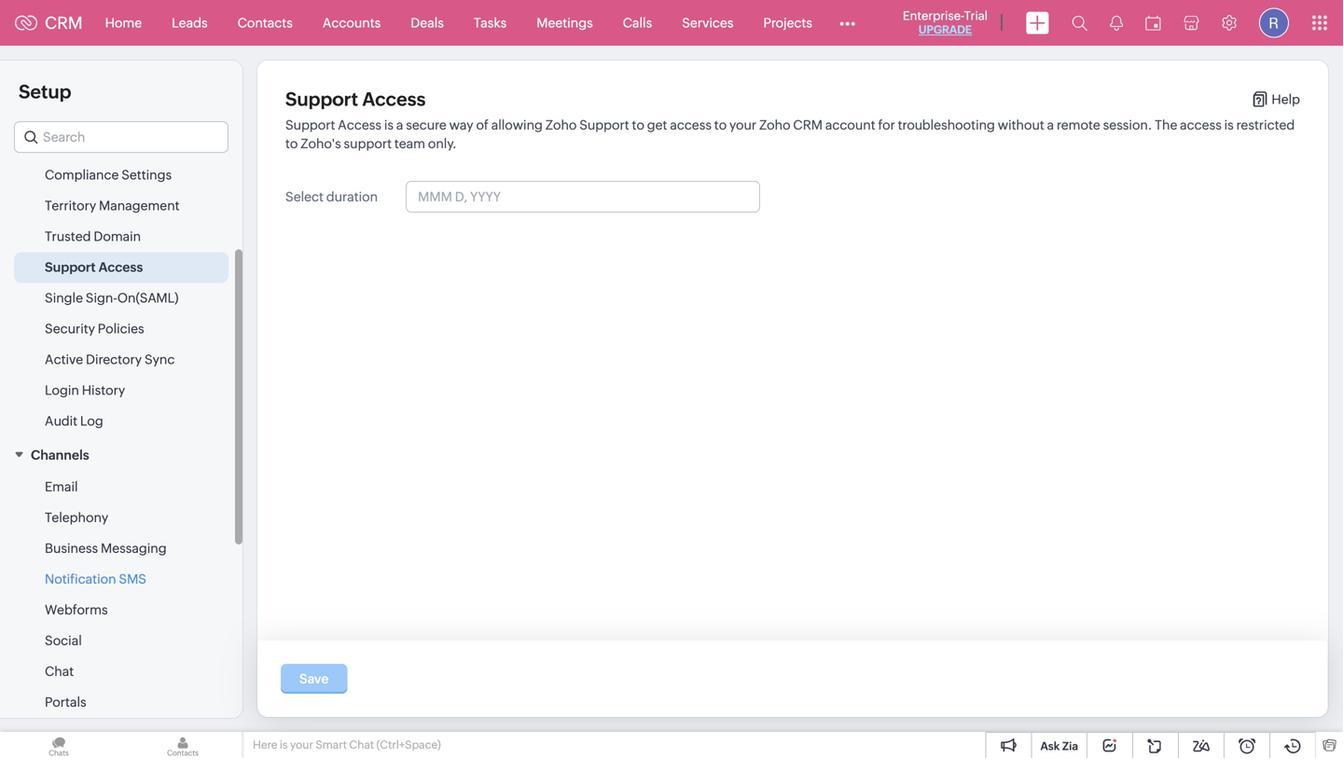 Task type: describe. For each thing, give the bounding box(es) containing it.
business
[[45, 541, 98, 556]]

contacts link
[[223, 0, 308, 45]]

session.
[[1104, 118, 1153, 133]]

deals
[[411, 15, 444, 30]]

Other Modules field
[[828, 8, 868, 38]]

accounts
[[323, 15, 381, 30]]

zoho's
[[301, 136, 341, 151]]

channels
[[31, 448, 89, 463]]

calls
[[623, 15, 653, 30]]

leads
[[172, 15, 208, 30]]

policies
[[98, 322, 144, 337]]

0 horizontal spatial to
[[286, 136, 298, 151]]

remote
[[1057, 118, 1101, 133]]

leads link
[[157, 0, 223, 45]]

crm link
[[15, 13, 83, 32]]

territory
[[45, 198, 96, 213]]

signals image
[[1111, 15, 1124, 31]]

0 horizontal spatial is
[[280, 739, 288, 752]]

history
[[82, 383, 125, 398]]

Search text field
[[15, 122, 228, 152]]

help
[[1272, 92, 1301, 107]]

deals link
[[396, 0, 459, 45]]

webforms
[[45, 603, 108, 618]]

sms
[[119, 572, 147, 587]]

ask
[[1041, 741, 1060, 753]]

upgrade
[[919, 23, 973, 36]]

audit log link
[[45, 412, 103, 431]]

channels region
[[0, 472, 243, 719]]

team
[[395, 136, 426, 151]]

home link
[[90, 0, 157, 45]]

without
[[998, 118, 1045, 133]]

create menu image
[[1027, 12, 1050, 34]]

2 zoho from the left
[[760, 118, 791, 133]]

active directory sync
[[45, 352, 175, 367]]

chat link
[[45, 663, 74, 681]]

services
[[682, 15, 734, 30]]

sign-
[[86, 291, 117, 306]]

access inside support access is a secure way of allowing zoho support to get access to your zoho crm account for troubleshooting without a remote session. the access is restricted to zoho's support team only.
[[338, 118, 382, 133]]

security
[[45, 322, 95, 337]]

contacts image
[[124, 733, 242, 759]]

social link
[[45, 632, 82, 651]]

login history
[[45, 383, 125, 398]]

select duration
[[286, 189, 378, 204]]

accounts link
[[308, 0, 396, 45]]

setup
[[19, 81, 71, 103]]

access inside the support access link
[[99, 260, 143, 275]]

directory
[[86, 352, 142, 367]]

calls link
[[608, 0, 668, 45]]

support inside region
[[45, 260, 96, 275]]

business messaging link
[[45, 539, 167, 558]]

2 a from the left
[[1048, 118, 1055, 133]]

single
[[45, 291, 83, 306]]

1 a from the left
[[397, 118, 404, 133]]

smart
[[316, 739, 347, 752]]

log
[[80, 414, 103, 429]]

your inside support access is a secure way of allowing zoho support to get access to your zoho crm account for troubleshooting without a remote session. the access is restricted to zoho's support team only.
[[730, 118, 757, 133]]

messaging
[[101, 541, 167, 556]]

for
[[879, 118, 896, 133]]

audit
[[45, 414, 77, 429]]

telephony link
[[45, 509, 108, 527]]

support access link
[[45, 258, 143, 277]]

(ctrl+space)
[[377, 739, 441, 752]]

login
[[45, 383, 79, 398]]

1 horizontal spatial to
[[632, 118, 645, 133]]

projects
[[764, 15, 813, 30]]

compliance
[[45, 168, 119, 183]]

support access is a secure way of allowing zoho support to get access to your zoho crm account for troubleshooting without a remote session. the access is restricted to zoho's support team only.
[[286, 118, 1296, 151]]

account
[[826, 118, 876, 133]]

profile image
[[1260, 8, 1290, 38]]

active
[[45, 352, 83, 367]]

support
[[344, 136, 392, 151]]

notification sms
[[45, 572, 147, 587]]

logo image
[[15, 15, 37, 30]]

tasks
[[474, 15, 507, 30]]

management
[[99, 198, 180, 213]]

restricted
[[1237, 118, 1296, 133]]

compliance settings link
[[45, 166, 172, 184]]

secure
[[406, 118, 447, 133]]



Task type: locate. For each thing, give the bounding box(es) containing it.
is
[[384, 118, 394, 133], [1225, 118, 1235, 133], [280, 739, 288, 752]]

duration
[[326, 189, 378, 204]]

None field
[[14, 121, 229, 153]]

chats image
[[0, 733, 118, 759]]

meetings link
[[522, 0, 608, 45]]

ask zia
[[1041, 741, 1079, 753]]

signals element
[[1099, 0, 1135, 46]]

access up support
[[338, 118, 382, 133]]

0 vertical spatial crm
[[45, 13, 83, 32]]

0 horizontal spatial zoho
[[546, 118, 577, 133]]

1 horizontal spatial is
[[384, 118, 394, 133]]

webforms link
[[45, 601, 108, 620]]

1 horizontal spatial support access
[[286, 89, 426, 110]]

2 access from the left
[[1181, 118, 1222, 133]]

territory management link
[[45, 197, 180, 215]]

notification
[[45, 572, 116, 587]]

crm left account
[[794, 118, 823, 133]]

to left zoho's
[[286, 136, 298, 151]]

your left smart
[[290, 739, 314, 752]]

1 horizontal spatial crm
[[794, 118, 823, 133]]

support access inside region
[[45, 260, 143, 275]]

sync
[[145, 352, 175, 367]]

MMM D, YYYY text field
[[407, 182, 760, 212]]

1 horizontal spatial chat
[[349, 739, 374, 752]]

compliance settings
[[45, 168, 172, 183]]

zoho left account
[[760, 118, 791, 133]]

0 horizontal spatial a
[[397, 118, 404, 133]]

1 horizontal spatial your
[[730, 118, 757, 133]]

select
[[286, 189, 324, 204]]

channels button
[[0, 437, 243, 472]]

to left get
[[632, 118, 645, 133]]

chat right smart
[[349, 739, 374, 752]]

is left restricted
[[1225, 118, 1235, 133]]

email link
[[45, 478, 78, 497]]

your
[[730, 118, 757, 133], [290, 739, 314, 752]]

support access down trusted domain
[[45, 260, 143, 275]]

allowing
[[492, 118, 543, 133]]

1 vertical spatial access
[[338, 118, 382, 133]]

0 vertical spatial your
[[730, 118, 757, 133]]

access up secure
[[362, 89, 426, 110]]

1 vertical spatial crm
[[794, 118, 823, 133]]

audit log
[[45, 414, 103, 429]]

trusted domain
[[45, 229, 141, 244]]

search image
[[1072, 15, 1088, 31]]

region
[[0, 68, 243, 437]]

0 horizontal spatial chat
[[45, 665, 74, 679]]

0 vertical spatial support access
[[286, 89, 426, 110]]

profile element
[[1249, 0, 1301, 45]]

on(saml)
[[117, 291, 179, 306]]

is right here
[[280, 739, 288, 752]]

telephony
[[45, 511, 108, 525]]

zoho right allowing
[[546, 118, 577, 133]]

business messaging
[[45, 541, 167, 556]]

support access up support
[[286, 89, 426, 110]]

trial
[[965, 9, 988, 23]]

social
[[45, 634, 82, 649]]

here
[[253, 739, 278, 752]]

create menu element
[[1015, 0, 1061, 45]]

home
[[105, 15, 142, 30]]

region containing compliance settings
[[0, 68, 243, 437]]

crm right logo
[[45, 13, 83, 32]]

0 horizontal spatial access
[[670, 118, 712, 133]]

is up support
[[384, 118, 394, 133]]

to right get
[[715, 118, 727, 133]]

zoho
[[546, 118, 577, 133], [760, 118, 791, 133]]

chat down social link
[[45, 665, 74, 679]]

get
[[648, 118, 668, 133]]

a up team
[[397, 118, 404, 133]]

here is your smart chat (ctrl+space)
[[253, 739, 441, 752]]

chat inside channels region
[[45, 665, 74, 679]]

0 horizontal spatial your
[[290, 739, 314, 752]]

settings
[[122, 168, 172, 183]]

1 zoho from the left
[[546, 118, 577, 133]]

email
[[45, 480, 78, 495]]

to
[[632, 118, 645, 133], [715, 118, 727, 133], [286, 136, 298, 151]]

enterprise-trial upgrade
[[903, 9, 988, 36]]

of
[[476, 118, 489, 133]]

access right get
[[670, 118, 712, 133]]

2 horizontal spatial to
[[715, 118, 727, 133]]

0 vertical spatial chat
[[45, 665, 74, 679]]

troubleshooting
[[898, 118, 996, 133]]

territory management
[[45, 198, 180, 213]]

meetings
[[537, 15, 593, 30]]

2 vertical spatial access
[[99, 260, 143, 275]]

crm inside support access is a secure way of allowing zoho support to get access to your zoho crm account for troubleshooting without a remote session. the access is restricted to zoho's support team only.
[[794, 118, 823, 133]]

access
[[362, 89, 426, 110], [338, 118, 382, 133], [99, 260, 143, 275]]

contacts
[[238, 15, 293, 30]]

support access
[[286, 89, 426, 110], [45, 260, 143, 275]]

projects link
[[749, 0, 828, 45]]

access down the domain
[[99, 260, 143, 275]]

a left remote
[[1048, 118, 1055, 133]]

security policies
[[45, 322, 144, 337]]

portals link
[[45, 693, 86, 712]]

1 horizontal spatial zoho
[[760, 118, 791, 133]]

1 horizontal spatial access
[[1181, 118, 1222, 133]]

calendar image
[[1146, 15, 1162, 30]]

trusted
[[45, 229, 91, 244]]

zia
[[1063, 741, 1079, 753]]

search element
[[1061, 0, 1099, 46]]

0 horizontal spatial support access
[[45, 260, 143, 275]]

0 vertical spatial access
[[362, 89, 426, 110]]

only.
[[428, 136, 457, 151]]

notification sms link
[[45, 570, 147, 589]]

domain
[[94, 229, 141, 244]]

trusted domain link
[[45, 227, 141, 246]]

your right get
[[730, 118, 757, 133]]

portals
[[45, 695, 86, 710]]

tasks link
[[459, 0, 522, 45]]

way
[[449, 118, 474, 133]]

crm
[[45, 13, 83, 32], [794, 118, 823, 133]]

1 access from the left
[[670, 118, 712, 133]]

chat
[[45, 665, 74, 679], [349, 739, 374, 752]]

1 vertical spatial chat
[[349, 739, 374, 752]]

2 horizontal spatial is
[[1225, 118, 1235, 133]]

a
[[397, 118, 404, 133], [1048, 118, 1055, 133]]

1 vertical spatial support access
[[45, 260, 143, 275]]

1 vertical spatial your
[[290, 739, 314, 752]]

enterprise-
[[903, 9, 965, 23]]

access
[[670, 118, 712, 133], [1181, 118, 1222, 133]]

access right the at right top
[[1181, 118, 1222, 133]]

the
[[1156, 118, 1178, 133]]

services link
[[668, 0, 749, 45]]

0 horizontal spatial crm
[[45, 13, 83, 32]]

1 horizontal spatial a
[[1048, 118, 1055, 133]]

single sign-on(saml)
[[45, 291, 179, 306]]



Task type: vqa. For each thing, say whether or not it's contained in the screenshot.
Task to the bottom
no



